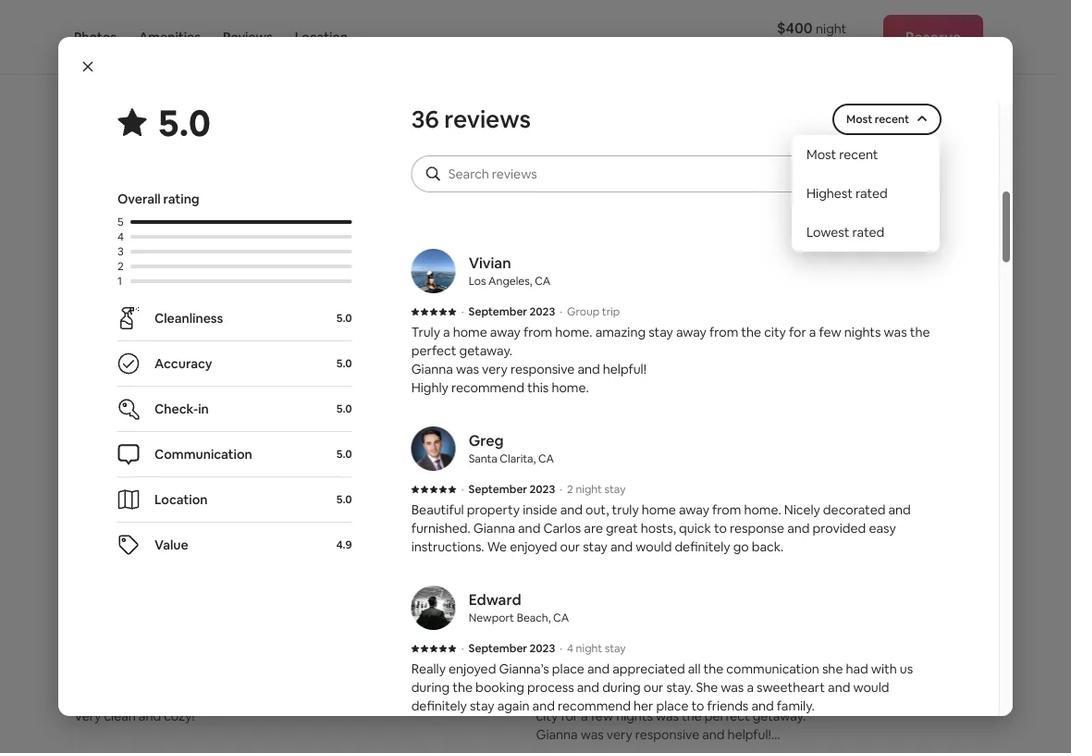 Task type: describe. For each thing, give the bounding box(es) containing it.
reviews button
[[223, 0, 273, 74]]

stay inside the truly a home away from home. amazing stay away from the city for a few nights was the perfect getaway. gianna was very responsive and helpful! highly recommend this home.
[[649, 324, 674, 341]]

very inside the view from the cabin is absolutely breathtaking with the forest right at your reach. every room was designed with detail and much thought to your guest. the cabin was extremely quiet and relaxing. gianna and carlos are gracious host and very thoughtful   we celebrated our anniversary here and have beautiful memories. we are looking forward to booking again!
[[74, 423, 100, 439]]

back
[[295, 560, 324, 576]]

felt inside 5.0 dialog
[[581, 202, 604, 218]]

airbnb for ivan
[[190, 299, 225, 313]]

ivan image
[[74, 274, 118, 318]]

0 vertical spatial trip
[[580, 182, 598, 197]]

value for value
[[155, 537, 189, 554]]

overall for check-in
[[118, 191, 161, 207]]

helpful! for truly a home away from home. amazing stay away from the city for a few nights was the perfect getaway. gianna was very responsive and helpful! highly recommend this home.
[[603, 361, 647, 378]]

3 for michael
[[131, 522, 138, 536]]

thank you. the best airbnb we ever visited
[[536, 541, 791, 558]]

amazing inside beautiful home in a beautiful place! hosts were amazing and communicative.
[[816, 349, 866, 365]]

room
[[263, 367, 295, 384]]

a inside beautiful home in a beautiful place! hosts were amazing and communicative.
[[642, 349, 649, 365]]

reviews
[[223, 29, 273, 45]]

5.0 inside check-in 5.0
[[498, 119, 522, 141]]

you.
[[576, 541, 601, 558]]

2 horizontal spatial location
[[763, 101, 817, 117]]

reserve
[[906, 27, 962, 46]]

guest.
[[232, 386, 269, 402]]

highest
[[807, 185, 853, 202]]

· 3 weeks ago · 2 night stay
[[124, 522, 266, 536]]

stay inside the really enjoyed gianna's place and appreciated all the communication she had with us during the booking process and during our stay.  she was a sweetheart and would definitely stay again and recommend her place to friends and family.
[[470, 698, 495, 715]]

hosts.
[[209, 541, 245, 558]]

stay up truly
[[605, 482, 626, 497]]

city for truly a home away from home. amazing stay away from the city for a few nights was the perfect getaway. gianna was very responsive and helpful!
[[536, 708, 558, 725]]

booking inside the really enjoyed gianna's place and appreciated all the communication she had with us during the booking process and during our stay.  she was a sweetheart and would definitely stay again and recommend her place to friends and family.
[[476, 679, 525, 696]]

home. down alice icon
[[556, 324, 593, 341]]

group inside list
[[692, 670, 725, 684]]

2 vertical spatial the
[[603, 541, 626, 558]]

a inside the really enjoyed gianna's place and appreciated all the communication she had with us during the booking process and during our stay.  she was a sweetheart and would definitely stay again and recommend her place to friends and family.
[[747, 679, 754, 696]]

check-in 5.0
[[498, 101, 553, 141]]

1 vertical spatial we
[[196, 441, 215, 458]]

thoughtful inside wonderful, thoughtful hosts.  great personal touch and well thought out design.  i can't wait to go back next summer.
[[143, 541, 206, 558]]

1 vertical spatial trip
[[602, 305, 620, 319]]

rating for 5.0
[[120, 101, 156, 117]]

september for greg
[[469, 482, 528, 497]]

hosts
[[746, 349, 781, 365]]

is
[[220, 349, 229, 365]]

beautiful home in a beautiful place! hosts were amazing and communicative.
[[536, 349, 892, 384]]

beautiful inside beautiful home in a beautiful place! hosts were amazing and communicative.
[[652, 349, 705, 365]]

in inside beautiful home in a beautiful place! hosts were amazing and communicative.
[[629, 349, 639, 365]]

truly for truly a home away from home. amazing stay away from the city for a few nights was the perfect getaway. gianna was very responsive and helpful! highly recommend this home.
[[412, 324, 441, 341]]

home inside amazing place for the price. felt like a home away from home. very clean and cozy!
[[301, 689, 336, 706]]

from inside the view from the cabin is absolutely breathtaking with the forest right at your reach. every room was designed with detail and much thought to your guest. the cabin was extremely quiet and relaxing. gianna and carlos are gracious host and very thoughtful   we celebrated our anniversary here and have beautiful memories. we are looking forward to booking again!
[[130, 349, 159, 365]]

amazing for truly a home away from home. amazing stay away from the city for a few nights was the perfect getaway. gianna was very responsive and helpful! highly recommend this home.
[[596, 324, 646, 341]]

3 inside 5.0 dialog
[[118, 244, 124, 259]]

perfect for truly a home away from home. amazing stay away from the city for a few nights was the perfect getaway. gianna was very responsive and helpful!
[[705, 708, 750, 725]]

touch
[[339, 541, 374, 558]]

greg
[[469, 431, 504, 450]]

and inside beautiful home in a beautiful place! hosts were amazing and communicative.
[[869, 349, 892, 365]]

0 vertical spatial location
[[295, 29, 348, 45]]

would inside the really enjoyed gianna's place and appreciated all the communication she had with us during the booking process and during our stay.  she was a sweetheart and would definitely stay again and recommend her place to friends and family.
[[854, 679, 890, 696]]

stay inside truly a home away from home. amazing stay away from the city for a few nights was the perfect getaway. gianna was very responsive and helpful!
[[774, 689, 799, 706]]

summer.
[[357, 560, 408, 576]]

1 vertical spatial are
[[218, 441, 237, 458]]

ca inside vivian los angeles, ca
[[535, 274, 551, 288]]

responsive for truly a home away from home. amazing stay away from the city for a few nights was the perfect getaway. gianna was very responsive and helpful!
[[636, 726, 700, 743]]

1 for ivan
[[131, 299, 136, 313]]

lowest
[[807, 224, 850, 241]]

much
[[99, 386, 133, 402]]

carlos inside the view from the cabin is absolutely breathtaking with the forest right at your reach. every room was designed with detail and much thought to your guest. the cabin was extremely quiet and relaxing. gianna and carlos are gracious host and very thoughtful   we celebrated our anniversary here and have beautiful memories. we are looking forward to booking again!
[[256, 404, 294, 421]]

most recent button
[[835, 104, 941, 135]]

have
[[408, 423, 437, 439]]

amazing place for the price. felt like a home away from home. very clean and cozy! inside list
[[74, 689, 441, 725]]

ca inside jarek anaheim, ca
[[519, 152, 535, 166]]

thought inside the view from the cabin is absolutely breathtaking with the forest right at your reach. every room was designed with detail and much thought to your guest. the cabin was extremely quiet and relaxing. gianna and carlos are gracious host and very thoughtful   we celebrated our anniversary here and have beautiful memories. we are looking forward to booking again!
[[136, 386, 184, 402]]

nights for truly a home away from home. amazing stay away from the city for a few nights was the perfect getaway. gianna was very responsive and helpful!
[[617, 708, 653, 725]]

5.0 inside location 5.0
[[763, 119, 787, 141]]

very inside 5.0 dialog
[[781, 202, 809, 218]]

perfect for truly a home away from home. amazing stay away from the city for a few nights was the perfect getaway. gianna was very responsive and helpful! highly recommend this home.
[[412, 343, 457, 359]]

to inside wonderful, thoughtful hosts.  great personal touch and well thought out design.  i can't wait to go back next summer.
[[261, 560, 274, 576]]

can't
[[200, 560, 230, 576]]

for inside the truly a home away from home. amazing stay away from the city for a few nights was the perfect getaway. gianna was very responsive and helpful! highly recommend this home.
[[790, 324, 807, 341]]

5
[[118, 215, 124, 229]]

3 for john
[[594, 522, 600, 536]]

highly
[[412, 380, 449, 396]]

to down "anniversary"
[[337, 441, 350, 458]]

1 vertical spatial your
[[203, 386, 229, 402]]

4.9 inside 5.0 dialog
[[336, 538, 352, 552]]

brea,
[[131, 491, 157, 506]]

weeks for jarek
[[478, 182, 511, 197]]

beautiful inside the view from the cabin is absolutely breathtaking with the forest right at your reach. every room was designed with detail and much thought to your guest. the cabin was extremely quiet and relaxing. gianna and carlos are gracious host and very thoughtful   we celebrated our anniversary here and have beautiful memories. we are looking forward to booking again!
[[74, 441, 127, 458]]

2023 inside list
[[655, 670, 680, 684]]

few for truly a home away from home. amazing stay away from the city for a few nights was the perfect getaway. gianna was very responsive and helpful! highly recommend this home.
[[820, 324, 842, 341]]

1 vertical spatial 4
[[118, 230, 124, 244]]

carlos inside beautiful property inside and out, truly home away from home. nicely decorated and furnished. gianna and carlos are great hosts, quick to response and provided easy instructions. we enjoyed our stay and would definitely go back.
[[544, 520, 582, 537]]

check- for check-in
[[155, 401, 198, 418]]

michael
[[131, 470, 185, 489]]

36 reviews
[[412, 104, 531, 135]]

home. inside beautiful property inside and out, truly home away from home. nicely decorated and furnished. gianna and carlos are great hosts, quick to response and provided easy instructions. we enjoyed our stay and would definitely go back.
[[745, 502, 782, 518]]

stay up place!
[[707, 329, 729, 344]]

2 vertical spatial 4
[[568, 642, 574, 656]]

edward
[[469, 590, 522, 609]]

1 vertical spatial price.
[[208, 689, 241, 706]]

getaway. for truly a home away from home. amazing stay away from the city for a few nights was the perfect getaway. gianna was very responsive and helpful!
[[753, 708, 807, 725]]

0 horizontal spatial the
[[74, 349, 97, 365]]

1 horizontal spatial the
[[272, 386, 295, 402]]

michael image
[[74, 466, 118, 511]]

jarek anaheim, ca
[[469, 131, 535, 166]]

and inside amazing place for the price. felt like a home away from home. very clean and cozy!
[[139, 708, 161, 725]]

are inside beautiful property inside and out, truly home away from home. nicely decorated and furnished. gianna and carlos are great hosts, quick to response and provided easy instructions. we enjoyed our stay and would definitely go back.
[[584, 520, 604, 537]]

amazing for truly a home away from home. amazing stay away from the city for a few nights was the perfect getaway. gianna was very responsive and helpful!
[[721, 689, 771, 706]]

was inside the really enjoyed gianna's place and appreciated all the communication she had with us during the booking process and during our stay.  she was a sweetheart and would definitely stay again and recommend her place to friends and family.
[[721, 679, 745, 696]]

booking inside the view from the cabin is absolutely breathtaking with the forest right at your reach. every room was designed with detail and much thought to your guest. the cabin was extremely quiet and relaxing. gianna and carlos are gracious host and very thoughtful   we celebrated our anniversary here and have beautiful memories. we are looking forward to booking again!
[[352, 441, 401, 458]]

1 vertical spatial group
[[568, 305, 600, 319]]

gianna's
[[499, 661, 550, 678]]

most recent inside list box
[[807, 146, 879, 163]]

responsive for truly a home away from home. amazing stay away from the city for a few nights was the perfect getaway. gianna was very responsive and helpful! highly recommend this home.
[[511, 361, 575, 378]]

show more
[[74, 410, 152, 429]]

1 vertical spatial cabin
[[298, 386, 330, 402]]

ivan
[[131, 278, 160, 297]]

like inside 5.0 dialog
[[606, 202, 626, 218]]

reach.
[[188, 367, 225, 384]]

ago for ivan
[[169, 329, 189, 344]]

greg image
[[412, 427, 456, 471]]

anaheim,
[[469, 152, 517, 166]]

cozy! inside amazing place for the price. felt like a home away from home. very clean and cozy!
[[164, 708, 195, 725]]

stay up appreciated
[[605, 642, 626, 656]]

los inside vivian los angeles, ca
[[469, 274, 486, 288]]

this
[[528, 380, 549, 396]]

september for edward
[[469, 642, 528, 656]]

1 inside 5.0 dialog
[[118, 274, 122, 288]]

truly for truly a home away from home. amazing stay away from the city for a few nights was the perfect getaway. gianna was very responsive and helpful!
[[536, 689, 565, 706]]

michael image
[[74, 466, 118, 511]]

most inside list box
[[807, 146, 837, 163]]

beautiful property inside and out, truly home away from home. nicely decorated and furnished. gianna and carlos are great hosts, quick to response and provided easy instructions. we enjoyed our stay and would definitely go back.
[[412, 502, 912, 555]]

looking
[[240, 441, 284, 458]]

enjoyed inside the really enjoyed gianna's place and appreciated all the communication she had with us during the booking process and during our stay.  she was a sweetheart and would definitely stay again and recommend her place to friends and family.
[[449, 661, 497, 678]]

design.
[[148, 560, 191, 576]]

the inside amazing place for the price. felt like a home away from home. very clean and cozy!
[[185, 689, 205, 706]]

visited
[[751, 541, 791, 558]]

well
[[402, 541, 425, 558]]

stay inside beautiful property inside and out, truly home away from home. nicely decorated and furnished. gianna and carlos are great hosts, quick to response and provided easy instructions. we enjoyed our stay and would definitely go back.
[[583, 539, 608, 555]]

· september 2023 · 2 night stay
[[462, 482, 626, 497]]

ago for michael
[[176, 522, 196, 536]]

sweetheart
[[757, 679, 826, 696]]

personal
[[285, 541, 336, 558]]

pennsylvania,
[[594, 491, 662, 506]]

gianna inside truly a home away from home. amazing stay away from the city for a few nights was the perfect getaway. gianna was very responsive and helpful!
[[536, 726, 578, 743]]

home. left 'highest'
[[741, 202, 779, 218]]

process
[[528, 679, 575, 696]]

the view from the cabin is absolutely breathtaking with the forest right at your reach. every room was designed with detail and much thought to your guest. the cabin was extremely quiet and relaxing. gianna and carlos are gracious host and very thoughtful   we celebrated our anniversary here and have beautiful memories. we are looking forward to booking again!
[[74, 349, 444, 458]]

quick
[[680, 520, 712, 537]]

on
[[175, 299, 188, 313]]

overall rating for 5.0
[[74, 101, 156, 117]]

ivan image
[[74, 274, 118, 318]]

calabasas,
[[594, 299, 648, 313]]

back.
[[752, 539, 784, 555]]

like inside list
[[269, 689, 289, 706]]

breathtaking
[[296, 349, 372, 365]]

recent inside dropdown button
[[876, 112, 910, 126]]

check-in
[[155, 401, 209, 418]]

0 vertical spatial group
[[545, 182, 578, 197]]

month
[[138, 299, 172, 313]]

we
[[702, 541, 720, 558]]

john image
[[536, 466, 581, 511]]

0 vertical spatial cabin
[[185, 349, 217, 365]]

clean inside 5.0 dialog
[[811, 202, 843, 218]]

lowest rated
[[807, 224, 885, 241]]

home. inside amazing place for the price. felt like a home away from home. very clean and cozy!
[[404, 689, 441, 706]]

alice image
[[536, 274, 581, 318]]

1 during from the left
[[412, 679, 450, 696]]

amenities
[[139, 29, 201, 45]]

jarek
[[469, 131, 508, 150]]

ivan 1 month on airbnb
[[131, 278, 225, 313]]

1 horizontal spatial 4
[[469, 182, 475, 197]]

rated for lowest rated
[[853, 224, 885, 241]]

clean inside amazing place for the price. felt like a home away from home. very clean and cozy!
[[104, 708, 136, 725]]

would inside beautiful property inside and out, truly home away from home. nicely decorated and furnished. gianna and carlos are great hosts, quick to response and provided easy instructions. we enjoyed our stay and would definitely go back.
[[636, 539, 672, 555]]

value 4.9
[[885, 101, 919, 141]]

in for check-in 5.0
[[542, 101, 553, 117]]

show
[[74, 410, 112, 429]]

1 for ·
[[131, 329, 136, 344]]

home inside beautiful property inside and out, truly home away from home. nicely decorated and furnished. gianna and carlos are great hosts, quick to response and provided easy instructions. we enjoyed our stay and would definitely go back.
[[642, 502, 677, 518]]

0 vertical spatial we
[[169, 423, 189, 439]]

john pennsylvania, united states
[[594, 470, 733, 506]]

beautiful for beautiful home in a beautiful place! hosts were amazing and communicative.
[[536, 349, 589, 365]]

detail
[[411, 367, 444, 384]]

place inside amazing place for the price. felt like a home away from home. very clean and cozy!
[[129, 689, 162, 706]]

to inside the really enjoyed gianna's place and appreciated all the communication she had with us during the booking process and during our stay.  she was a sweetheart and would definitely stay again and recommend her place to friends and family.
[[692, 698, 705, 715]]

truly a home away from home. amazing stay away from the city for a few nights was the perfect getaway. gianna was very responsive and helpful!
[[536, 689, 887, 743]]

and inside truly a home away from home. amazing stay away from the city for a few nights was the perfect getaway. gianna was very responsive and helpful!
[[703, 726, 725, 743]]

santa
[[469, 452, 498, 466]]

beautiful for beautiful property inside and out, truly home away from home. nicely decorated and furnished. gianna and carlos are great hosts, quick to response and provided easy instructions. we enjoyed our stay and would definitely go back.
[[412, 502, 464, 518]]

right
[[113, 367, 141, 384]]

gianna inside the truly a home away from home. amazing stay away from the city for a few nights was the perfect getaway. gianna was very responsive and helpful! highly recommend this home.
[[412, 361, 453, 378]]

hosts,
[[641, 520, 677, 537]]

really enjoyed gianna's place and appreciated all the communication she had with us during the booking process and during our stay.  she was a sweetheart and would definitely stay again and recommend her place to friends and family.
[[412, 661, 914, 715]]

relaxing.
[[133, 404, 183, 421]]

amenities button
[[139, 0, 201, 74]]

furnished.
[[412, 520, 471, 537]]

edward newport beach, ca
[[469, 590, 569, 625]]

wonderful,
[[74, 541, 140, 558]]

i
[[194, 560, 197, 576]]

rated for highest rated
[[856, 185, 888, 202]]

2023 for vivian
[[530, 305, 556, 319]]

recommend inside the really enjoyed gianna's place and appreciated all the communication she had with us during the booking process and during our stay.  she was a sweetheart and would definitely stay again and recommend her place to friends and family.
[[558, 698, 631, 715]]

and inside the truly a home away from home. amazing stay away from the city for a few nights was the perfect getaway. gianna was very responsive and helpful! highly recommend this home.
[[578, 361, 601, 378]]

show more button
[[74, 410, 152, 429]]

at
[[144, 367, 156, 384]]

home inside truly a home away from home. amazing stay away from the city for a few nights was the perfect getaway. gianna was very responsive and helpful!
[[578, 689, 612, 706]]

to down reach.
[[187, 386, 200, 402]]

week
[[138, 329, 167, 344]]

price. inside 5.0 dialog
[[545, 202, 579, 218]]



Task type: locate. For each thing, give the bounding box(es) containing it.
perfect down she
[[705, 708, 750, 725]]

2 vertical spatial are
[[584, 520, 604, 537]]

1 horizontal spatial perfect
[[705, 708, 750, 725]]

definitely down quick
[[675, 539, 731, 555]]

thought
[[136, 386, 184, 402], [74, 560, 122, 576]]

gianna down process
[[536, 726, 578, 743]]

1 vertical spatial few
[[591, 708, 614, 725]]

beautiful up the communicative. at right
[[536, 349, 589, 365]]

0 vertical spatial perfect
[[412, 343, 457, 359]]

recommend inside the truly a home away from home. amazing stay away from the city for a few nights was the perfect getaway. gianna was very responsive and helpful! highly recommend this home.
[[452, 380, 525, 396]]

to inside beautiful property inside and out, truly home away from home. nicely decorated and furnished. gianna and carlos are great hosts, quick to response and provided easy instructions. we enjoyed our stay and would definitely go back.
[[715, 520, 727, 537]]

1 vertical spatial thoughtful
[[143, 541, 206, 558]]

1 horizontal spatial amazing
[[721, 689, 771, 706]]

perfect up detail
[[412, 343, 457, 359]]

place
[[467, 202, 499, 218], [553, 661, 585, 678], [129, 689, 162, 706], [657, 698, 689, 715]]

list box inside 5.0 dialog
[[792, 135, 941, 252]]

stay.
[[667, 679, 694, 696]]

we down celebrated
[[196, 441, 215, 458]]

0 horizontal spatial angeles,
[[489, 274, 533, 288]]

angeles, inside list
[[614, 639, 658, 654]]

location 5.0
[[763, 101, 817, 141]]

1 vertical spatial most recent
[[807, 146, 879, 163]]

we down property
[[488, 539, 507, 555]]

overall rating inside 5.0 dialog
[[118, 191, 200, 207]]

during
[[412, 679, 450, 696], [603, 679, 641, 696]]

we down check-in
[[169, 423, 189, 439]]

rating for check-in
[[163, 191, 200, 207]]

airbnb
[[190, 299, 225, 313], [659, 541, 699, 558]]

vivian image
[[412, 249, 456, 293], [412, 249, 456, 293], [536, 614, 581, 659]]

1 vertical spatial location
[[763, 101, 817, 117]]

airbnb inside ivan 1 month on airbnb
[[190, 299, 225, 313]]

value up the design.
[[155, 537, 189, 554]]

getaway. inside truly a home away from home. amazing stay away from the city for a few nights was the perfect getaway. gianna was very responsive and helpful!
[[753, 708, 807, 725]]

enjoyed
[[510, 539, 558, 555], [449, 661, 497, 678]]

0 horizontal spatial carlos
[[256, 404, 294, 421]]

september up property
[[469, 482, 528, 497]]

away inside beautiful property inside and out, truly home away from home. nicely decorated and furnished. gianna and carlos are great hosts, quick to response and provided easy instructions. we enjoyed our stay and would definitely go back.
[[679, 502, 710, 518]]

responsive
[[511, 361, 575, 378], [636, 726, 700, 743]]

nights for truly a home away from home. amazing stay away from the city for a few nights was the perfect getaway. gianna was very responsive and helpful! highly recommend this home.
[[845, 324, 882, 341]]

ca inside michael brea, ca
[[159, 491, 175, 506]]

5.0 dialog
[[58, 37, 1014, 717]]

amazing inside truly a home away from home. amazing stay away from the city for a few nights was the perfect getaway. gianna was very responsive and helpful!
[[721, 689, 771, 706]]

our inside the view from the cabin is absolutely breathtaking with the forest right at your reach. every room was designed with detail and much thought to your guest. the cabin was extremely quiet and relaxing. gianna and carlos are gracious host and very thoughtful   we celebrated our anniversary here and have beautiful memories. we are looking forward to booking again!
[[259, 423, 279, 439]]

getaway. for truly a home away from home. amazing stay away from the city for a few nights was the perfect getaway. gianna was very responsive and helpful! highly recommend this home.
[[460, 343, 513, 359]]

family.
[[777, 698, 815, 715]]

amazing inside the truly a home away from home. amazing stay away from the city for a few nights was the perfect getaway. gianna was very responsive and helpful! highly recommend this home.
[[596, 324, 646, 341]]

go down kids
[[734, 539, 750, 555]]

in for check-in
[[198, 401, 209, 418]]

· 2 weeks ago · 2 night stay
[[586, 329, 729, 344]]

john
[[594, 470, 628, 489]]

cozy! inside 5.0 dialog
[[871, 202, 902, 218]]

ago down anaheim, in the left top of the page
[[514, 182, 534, 197]]

highest rated
[[807, 185, 888, 202]]

2 horizontal spatial are
[[584, 520, 604, 537]]

0 vertical spatial thought
[[136, 386, 184, 402]]

go
[[734, 539, 750, 555], [277, 560, 292, 576]]

vivian
[[469, 253, 511, 272]]

0 vertical spatial amazing
[[412, 202, 464, 218]]

home. down all
[[681, 689, 718, 706]]

host
[[372, 404, 398, 421]]

ca inside "edward newport beach, ca"
[[554, 611, 569, 625]]

are down celebrated
[[218, 441, 237, 458]]

1 left month
[[131, 299, 136, 313]]

home. inside truly a home away from home. amazing stay away from the city for a few nights was the perfect getaway. gianna was very responsive and helpful!
[[681, 689, 718, 706]]

check- for check-in 5.0
[[498, 101, 542, 117]]

0 horizontal spatial go
[[277, 560, 292, 576]]

0 vertical spatial nights
[[845, 324, 882, 341]]

very for truly a home away from home. amazing stay away from the city for a few nights was the perfect getaway. gianna was very responsive and helpful!
[[607, 726, 633, 743]]

truly inside the truly a home away from home. amazing stay away from the city for a few nights was the perfect getaway. gianna was very responsive and helpful! highly recommend this home.
[[412, 324, 441, 341]]

2 horizontal spatial in
[[629, 349, 639, 365]]

most up 'highest'
[[807, 146, 837, 163]]

location down michael in the left of the page
[[155, 492, 208, 508]]

nights
[[845, 324, 882, 341], [617, 708, 653, 725]]

amazing inside amazing place for the price. felt like a home away from home. very clean and cozy!
[[74, 689, 127, 706]]

cozy!
[[871, 202, 902, 218], [164, 708, 195, 725]]

0 horizontal spatial accuracy
[[155, 355, 212, 372]]

0 horizontal spatial we
[[169, 423, 189, 439]]

night inside $400 night
[[817, 20, 847, 37]]

0 vertical spatial check-
[[498, 101, 542, 117]]

enjoyed right really at the bottom
[[449, 661, 497, 678]]

helpful! down · 2 weeks ago · 2 night stay
[[603, 361, 647, 378]]

2 vertical spatial 1
[[131, 329, 136, 344]]

decorated
[[824, 502, 886, 518]]

with
[[375, 349, 401, 365], [382, 367, 408, 384], [708, 522, 730, 536], [872, 661, 898, 678]]

accuracy inside 5.0 dialog
[[155, 355, 212, 372]]

ago down the "cleanliness"
[[169, 329, 189, 344]]

overall for 5.0
[[74, 101, 117, 117]]

thoughtful up the design.
[[143, 541, 206, 558]]

· september 2023 · group trip up her
[[586, 670, 745, 684]]

1 horizontal spatial value
[[885, 101, 919, 117]]

to down she
[[692, 698, 705, 715]]

go left back
[[277, 560, 292, 576]]

definitely inside beautiful property inside and out, truly home away from home. nicely decorated and furnished. gianna and carlos are great hosts, quick to response and provided easy instructions. we enjoyed our stay and would definitely go back.
[[675, 539, 731, 555]]

home. right this at the bottom of page
[[552, 380, 589, 396]]

1 horizontal spatial getaway.
[[753, 708, 807, 725]]

very down "quiet"
[[74, 423, 100, 439]]

away
[[676, 202, 707, 218], [490, 324, 521, 341], [677, 324, 707, 341], [679, 502, 710, 518], [338, 689, 369, 706], [615, 689, 646, 706], [801, 689, 832, 706]]

1 horizontal spatial definitely
[[675, 539, 731, 555]]

perfect inside truly a home away from home. amazing stay away from the city for a few nights was the perfect getaway. gianna was very responsive and helpful!
[[705, 708, 750, 725]]

september for vivian
[[469, 305, 528, 319]]

to down great
[[261, 560, 274, 576]]

reviews
[[445, 104, 531, 135]]

from inside amazing place for the price. felt like a home away from home. very clean and cozy!
[[372, 689, 401, 706]]

in inside 5.0 dialog
[[198, 401, 209, 418]]

0 horizontal spatial very
[[74, 708, 101, 725]]

0 horizontal spatial truly
[[412, 324, 441, 341]]

from
[[709, 202, 738, 218], [524, 324, 553, 341], [710, 324, 739, 341], [130, 349, 159, 365], [713, 502, 742, 518], [372, 689, 401, 706], [649, 689, 678, 706], [835, 689, 864, 706]]

and inside wonderful, thoughtful hosts.  great personal touch and well thought out design.  i can't wait to go back next summer.
[[377, 541, 399, 558]]

overall down the 'photos'
[[74, 101, 117, 117]]

enjoyed down inside
[[510, 539, 558, 555]]

overall up 5
[[118, 191, 161, 207]]

1 horizontal spatial very
[[482, 361, 508, 378]]

2023 up inside
[[530, 482, 556, 497]]

truly a home away from home. amazing stay away from the city for a few nights was the perfect getaway. gianna was very responsive and helpful! highly recommend this home.
[[412, 324, 931, 396]]

next
[[327, 560, 354, 576]]

greg santa clarita, ca
[[469, 431, 555, 466]]

0 horizontal spatial enjoyed
[[449, 661, 497, 678]]

rated right "lowest"
[[853, 224, 885, 241]]

vivian los angeles, ca
[[469, 253, 551, 288]]

carlos up thank
[[544, 520, 582, 537]]

from inside beautiful property inside and out, truly home away from home. nicely decorated and furnished. gianna and carlos are great hosts, quick to response and provided easy instructions. we enjoyed our stay and would definitely go back.
[[713, 502, 742, 518]]

1 horizontal spatial beautiful
[[536, 349, 589, 365]]

very inside the truly a home away from home. amazing stay away from the city for a few nights was the perfect getaway. gianna was very responsive and helpful! highly recommend this home.
[[482, 361, 508, 378]]

· september 2023 · group trip inside 5.0 dialog
[[462, 305, 620, 319]]

accuracy down '· 1 week ago · 2 night stay'
[[155, 355, 212, 372]]

getaway. down sweetheart
[[753, 708, 807, 725]]

most recent inside dropdown button
[[847, 112, 910, 126]]

angeles, inside vivian los angeles, ca
[[489, 274, 533, 288]]

in right reviews
[[542, 101, 553, 117]]

our inside beautiful property inside and out, truly home away from home. nicely decorated and furnished. gianna and carlos are great hosts, quick to response and provided easy instructions. we enjoyed our stay and would definitely go back.
[[561, 539, 581, 555]]

very inside list
[[74, 708, 101, 725]]

view
[[100, 349, 127, 365]]

stay down great
[[583, 539, 608, 555]]

1 vertical spatial overall rating
[[118, 191, 200, 207]]

trip inside list
[[727, 670, 745, 684]]

thought up relaxing. at the bottom of page
[[136, 386, 184, 402]]

1 horizontal spatial would
[[854, 679, 890, 696]]

1 vertical spatial carlos
[[544, 520, 582, 537]]

amazing
[[412, 202, 464, 218], [74, 689, 127, 706]]

gianna up celebrated
[[186, 404, 228, 421]]

amazing inside 5.0 dialog
[[412, 202, 464, 218]]

jarek image
[[412, 127, 456, 171], [412, 127, 456, 171]]

group up the communicative. at right
[[568, 305, 600, 319]]

gianna down property
[[474, 520, 516, 537]]

overall
[[74, 101, 117, 117], [118, 191, 161, 207]]

recent
[[876, 112, 910, 126], [840, 146, 879, 163]]

thoughtful inside the view from the cabin is absolutely breathtaking with the forest right at your reach. every room was designed with detail and much thought to your guest. the cabin was extremely quiet and relaxing. gianna and carlos are gracious host and very thoughtful   we celebrated our anniversary here and have beautiful memories. we are looking forward to booking again!
[[103, 423, 166, 439]]

1 horizontal spatial city
[[765, 324, 787, 341]]

are down the 'out,'
[[584, 520, 604, 537]]

edward image
[[412, 586, 456, 630]]

truly inside truly a home away from home. amazing stay away from the city for a few nights was the perfect getaway. gianna was very responsive and helpful!
[[536, 689, 565, 706]]

john image
[[536, 466, 581, 511]]

0 horizontal spatial like
[[269, 689, 289, 706]]

weeks for michael
[[140, 522, 173, 536]]

0 vertical spatial your
[[159, 367, 185, 384]]

home inside the truly a home away from home. amazing stay away from the city for a few nights was the perfect getaway. gianna was very responsive and helpful! highly recommend this home.
[[453, 324, 488, 341]]

and
[[846, 202, 869, 218], [869, 349, 892, 365], [578, 361, 601, 378], [74, 386, 97, 402], [108, 404, 130, 421], [231, 404, 253, 421], [401, 404, 424, 421], [383, 423, 406, 439], [561, 502, 583, 518], [889, 502, 912, 518], [518, 520, 541, 537], [788, 520, 810, 537], [611, 539, 633, 555], [377, 541, 399, 558], [588, 661, 610, 678], [577, 679, 600, 696], [829, 679, 851, 696], [533, 698, 555, 715], [752, 698, 775, 715], [139, 708, 161, 725], [703, 726, 725, 743]]

4 up process
[[568, 642, 574, 656]]

helpful! inside the truly a home away from home. amazing stay away from the city for a few nights was the perfect getaway. gianna was very responsive and helpful! highly recommend this home.
[[603, 361, 647, 378]]

very inside truly a home away from home. amazing stay away from the city for a few nights was the perfect getaway. gianna was very responsive and helpful!
[[607, 726, 633, 743]]

responsive down her
[[636, 726, 700, 743]]

anniversary
[[282, 423, 351, 439]]

forward
[[286, 441, 334, 458]]

2023 up gianna's in the bottom of the page
[[530, 642, 556, 656]]

0 horizontal spatial getaway.
[[460, 343, 513, 359]]

definitely down really at the bottom
[[412, 698, 467, 715]]

getaway.
[[460, 343, 513, 359], [753, 708, 807, 725]]

1 horizontal spatial location
[[295, 29, 348, 45]]

recommend left this at the bottom of page
[[452, 380, 525, 396]]

thoughtful
[[103, 423, 166, 439], [143, 541, 206, 558]]

1 vertical spatial beautiful
[[412, 502, 464, 518]]

0 horizontal spatial your
[[159, 367, 185, 384]]

2 horizontal spatial amazing
[[816, 349, 866, 365]]

beautiful
[[536, 349, 589, 365], [412, 502, 464, 518]]

gianna up highly at the left bottom
[[412, 361, 453, 378]]

· september 2023 · group trip down vivian los angeles, ca
[[462, 305, 620, 319]]

out
[[125, 560, 146, 576]]

the
[[74, 349, 97, 365], [272, 386, 295, 402], [603, 541, 626, 558]]

photos
[[74, 29, 117, 45]]

greg image
[[412, 427, 456, 471]]

$400
[[778, 18, 813, 37]]

weeks inside 5.0 dialog
[[478, 182, 511, 197]]

weeks down calabasas,
[[602, 329, 636, 344]]

1
[[118, 274, 122, 288], [131, 299, 136, 313], [131, 329, 136, 344]]

2 vertical spatial group
[[692, 670, 725, 684]]

overall rating down photos button on the left of page
[[74, 101, 156, 117]]

nights inside the truly a home away from home. amazing stay away from the city for a few nights was the perfect getaway. gianna was very responsive and helpful! highly recommend this home.
[[845, 324, 882, 341]]

carlos down guest.
[[256, 404, 294, 421]]

0 horizontal spatial cozy!
[[164, 708, 195, 725]]

1 vertical spatial enjoyed
[[449, 661, 497, 678]]

1 horizontal spatial check-
[[498, 101, 542, 117]]

ago down calabasas, ca
[[638, 329, 658, 344]]

0 vertical spatial clean
[[811, 202, 843, 218]]

home inside beautiful home in a beautiful place! hosts were amazing and communicative.
[[592, 349, 626, 365]]

1 vertical spatial like
[[269, 689, 289, 706]]

2 vertical spatial in
[[198, 401, 209, 418]]

your right at
[[159, 367, 185, 384]]

vivian image
[[536, 614, 581, 659]]

rated
[[856, 185, 888, 202], [853, 224, 885, 241]]

1 vertical spatial would
[[854, 679, 890, 696]]

1 vertical spatial very
[[74, 708, 101, 725]]

1 horizontal spatial we
[[196, 441, 215, 458]]

2 during from the left
[[603, 679, 641, 696]]

a inside amazing place for the price. felt like a home away from home. very clean and cozy!
[[291, 689, 298, 706]]

designed
[[324, 367, 379, 384]]

property
[[467, 502, 520, 518]]

2 vertical spatial trip
[[727, 670, 745, 684]]

ago for john
[[638, 522, 658, 536]]

check- inside 5.0 dialog
[[155, 401, 198, 418]]

home. down really at the bottom
[[404, 689, 441, 706]]

stay up absolutely
[[238, 329, 259, 344]]

1 vertical spatial rated
[[853, 224, 885, 241]]

september inside list
[[594, 670, 653, 684]]

reserve button
[[884, 15, 984, 59]]

to left kids
[[715, 520, 727, 537]]

1 horizontal spatial in
[[542, 101, 553, 117]]

1 vertical spatial very
[[74, 423, 100, 439]]

0 vertical spatial airbnb
[[190, 299, 225, 313]]

0 vertical spatial enjoyed
[[510, 539, 558, 555]]

are up "anniversary"
[[297, 404, 316, 421]]

your
[[159, 367, 185, 384], [203, 386, 229, 402]]

angeles, down vivian
[[489, 274, 533, 288]]

0 vertical spatial 1
[[118, 274, 122, 288]]

· 3 weeks ago · stayed with kids
[[586, 522, 753, 536]]

location right reviews
[[295, 29, 348, 45]]

0 horizontal spatial responsive
[[511, 361, 575, 378]]

home. up response
[[745, 502, 782, 518]]

beautiful down show
[[74, 441, 127, 458]]

easy
[[870, 520, 897, 537]]

very for truly a home away from home. amazing stay away from the city for a few nights was the perfect getaway. gianna was very responsive and helpful! highly recommend this home.
[[482, 361, 508, 378]]

the up forest
[[74, 349, 97, 365]]

airbnb down stayed
[[659, 541, 699, 558]]

during up her
[[603, 679, 641, 696]]

very down the really enjoyed gianna's place and appreciated all the communication she had with us during the booking process and during our stay.  she was a sweetheart and would definitely stay again and recommend her place to friends and family.
[[607, 726, 633, 743]]

definitely inside the really enjoyed gianna's place and appreciated all the communication she had with us during the booking process and during our stay.  she was a sweetheart and would definitely stay again and recommend her place to friends and family.
[[412, 698, 467, 715]]

3 down the 'out,'
[[594, 522, 600, 536]]

list
[[67, 274, 991, 754]]

was
[[885, 324, 908, 341], [456, 361, 479, 378], [298, 367, 321, 384], [333, 386, 356, 402], [721, 679, 745, 696], [656, 708, 679, 725], [581, 726, 604, 743]]

thoughtful down relaxing. at the bottom of page
[[103, 423, 166, 439]]

are
[[297, 404, 316, 421], [218, 441, 237, 458], [584, 520, 604, 537]]

1 horizontal spatial are
[[297, 404, 316, 421]]

clean
[[811, 202, 843, 218], [104, 708, 136, 725]]

wonderful, thoughtful hosts.  great personal touch and well thought out design.  i can't wait to go back next summer.
[[74, 541, 425, 576]]

0 horizontal spatial are
[[218, 441, 237, 458]]

gianna inside the view from the cabin is absolutely breathtaking with the forest right at your reach. every room was designed with detail and much thought to your guest. the cabin was extremely quiet and relaxing. gianna and carlos are gracious host and very thoughtful   we celebrated our anniversary here and have beautiful memories. we are looking forward to booking again!
[[186, 404, 228, 421]]

Search reviews, Press 'Enter' to search text field
[[449, 165, 922, 183]]

1 vertical spatial los
[[594, 639, 611, 654]]

go inside wonderful, thoughtful hosts.  great personal touch and well thought out design.  i can't wait to go back next summer.
[[277, 560, 292, 576]]

· september 2023 · group trip
[[462, 305, 620, 319], [586, 670, 745, 684]]

1 horizontal spatial go
[[734, 539, 750, 555]]

amazing place for the price. felt like a home away from home. very clean and cozy! inside 5.0 dialog
[[412, 202, 902, 218]]

$400 night
[[778, 18, 847, 37]]

5.0
[[158, 98, 211, 146], [498, 119, 522, 141], [763, 119, 787, 141], [337, 311, 352, 325], [337, 356, 352, 371], [337, 402, 352, 416], [337, 447, 352, 461], [337, 492, 352, 507]]

definitely
[[675, 539, 731, 555], [412, 698, 467, 715]]

4 down 5
[[118, 230, 124, 244]]

3 down brea,
[[131, 522, 138, 536]]

all
[[689, 661, 701, 678]]

2023 for edward
[[530, 642, 556, 656]]

1 horizontal spatial truly
[[536, 689, 565, 706]]

0 vertical spatial our
[[259, 423, 279, 439]]

edward image
[[412, 586, 456, 630]]

weeks for john
[[602, 522, 636, 536]]

0 vertical spatial price.
[[545, 202, 579, 218]]

list box containing most recent
[[792, 135, 941, 252]]

location inside 5.0 dialog
[[155, 492, 208, 508]]

stay down communication
[[774, 689, 799, 706]]

recent inside list box
[[840, 146, 879, 163]]

september down newport at the left of the page
[[469, 642, 528, 656]]

0 horizontal spatial check-
[[155, 401, 198, 418]]

1 horizontal spatial your
[[203, 386, 229, 402]]

0 horizontal spatial would
[[636, 539, 672, 555]]

we inside beautiful property inside and out, truly home away from home. nicely decorated and furnished. gianna and carlos are great hosts, quick to response and provided easy instructions. we enjoyed our stay and would definitely go back.
[[488, 539, 507, 555]]

rated right 'highest'
[[856, 185, 888, 202]]

0 vertical spatial like
[[606, 202, 626, 218]]

1 inside ivan 1 month on airbnb
[[131, 299, 136, 313]]

the down great
[[603, 541, 626, 558]]

stay
[[649, 324, 674, 341], [238, 329, 259, 344], [707, 329, 729, 344], [605, 482, 626, 497], [245, 522, 266, 536], [583, 539, 608, 555], [605, 642, 626, 656], [774, 689, 799, 706], [470, 698, 495, 715]]

great
[[248, 541, 282, 558]]

0 horizontal spatial during
[[412, 679, 450, 696]]

0 vertical spatial would
[[636, 539, 672, 555]]

overall rating
[[74, 101, 156, 117], [118, 191, 200, 207]]

booking down here
[[352, 441, 401, 458]]

weeks down truly
[[602, 522, 636, 536]]

go inside beautiful property inside and out, truly home away from home. nicely decorated and furnished. gianna and carlos are great hosts, quick to response and provided easy instructions. we enjoyed our stay and would definitely go back.
[[734, 539, 750, 555]]

home
[[639, 202, 673, 218], [453, 324, 488, 341], [592, 349, 626, 365], [642, 502, 677, 518], [301, 689, 336, 706], [578, 689, 612, 706]]

value for value 4.9
[[885, 101, 919, 117]]

0 horizontal spatial 4
[[118, 230, 124, 244]]

airbnb right the on
[[190, 299, 225, 313]]

0 vertical spatial thoughtful
[[103, 423, 166, 439]]

0 horizontal spatial perfect
[[412, 343, 457, 359]]

for inside amazing place for the price. felt like a home away from home. very clean and cozy!
[[165, 689, 182, 706]]

0 vertical spatial are
[[297, 404, 316, 421]]

inside
[[523, 502, 558, 518]]

ago inside 5.0 dialog
[[514, 182, 534, 197]]

communication
[[727, 661, 820, 678]]

ago for jarek
[[514, 182, 534, 197]]

1 vertical spatial truly
[[536, 689, 565, 706]]

helpful! for truly a home away from home. amazing stay away from the city for a few nights was the perfect getaway. gianna was very responsive and helpful!
[[728, 726, 772, 743]]

clarita,
[[500, 452, 536, 466]]

ever
[[722, 541, 749, 558]]

city up the hosts
[[765, 324, 787, 341]]

city inside truly a home away from home. amazing stay away from the city for a few nights was the perfect getaway. gianna was very responsive and helpful!
[[536, 708, 558, 725]]

kids
[[732, 522, 753, 536]]

list containing ivan
[[67, 274, 991, 754]]

0 vertical spatial getaway.
[[460, 343, 513, 359]]

in
[[542, 101, 553, 117], [629, 349, 639, 365], [198, 401, 209, 418]]

1 vertical spatial amazing place for the price. felt like a home away from home. very clean and cozy!
[[74, 689, 441, 725]]

1 vertical spatial clean
[[104, 708, 136, 725]]

1 horizontal spatial angeles,
[[614, 639, 658, 654]]

0 horizontal spatial our
[[259, 423, 279, 439]]

group down check-in 5.0
[[545, 182, 578, 197]]

los down vivian
[[469, 274, 486, 288]]

city inside the truly a home away from home. amazing stay away from the city for a few nights was the perfect getaway. gianna was very responsive and helpful! highly recommend this home.
[[765, 324, 787, 341]]

1 vertical spatial value
[[155, 537, 189, 554]]

michael brea, ca
[[131, 470, 185, 506]]

location button
[[295, 0, 348, 74]]

ago up 'best'
[[638, 522, 658, 536]]

· september 2023 · 4 night stay
[[462, 642, 626, 656]]

1 horizontal spatial rating
[[163, 191, 200, 207]]

0 vertical spatial rated
[[856, 185, 888, 202]]

enjoyed inside beautiful property inside and out, truly home away from home. nicely decorated and furnished. gianna and carlos are great hosts, quick to response and provided easy instructions. we enjoyed our stay and would definitely go back.
[[510, 539, 558, 555]]

stay up great
[[245, 522, 266, 536]]

1 left ivan
[[118, 274, 122, 288]]

beautiful inside beautiful home in a beautiful place! hosts were amazing and communicative.
[[536, 349, 589, 365]]

during down really at the bottom
[[412, 679, 450, 696]]

thought inside wonderful, thoughtful hosts.  great personal touch and well thought out design.  i can't wait to go back next summer.
[[74, 560, 122, 576]]

in up celebrated
[[198, 401, 209, 418]]

felt inside amazing place for the price. felt like a home away from home. very clean and cozy!
[[244, 689, 266, 706]]

again!
[[404, 441, 439, 458]]

1 vertical spatial our
[[561, 539, 581, 555]]

0 vertical spatial amazing
[[596, 324, 646, 341]]

0 vertical spatial very
[[482, 361, 508, 378]]

4.9 up the next
[[336, 538, 352, 552]]

place!
[[708, 349, 743, 365]]

beautiful up furnished.
[[412, 502, 464, 518]]

1 horizontal spatial accuracy
[[376, 101, 434, 117]]

alice image
[[536, 274, 581, 318]]

beautiful inside beautiful property inside and out, truly home away from home. nicely decorated and furnished. gianna and carlos are great hosts, quick to response and provided easy instructions. we enjoyed our stay and would definitely go back.
[[412, 502, 464, 518]]

her
[[634, 698, 654, 715]]

recommend down process
[[558, 698, 631, 715]]

angeles,
[[489, 274, 533, 288], [614, 639, 658, 654]]

beautiful down · 2 weeks ago · 2 night stay
[[652, 349, 705, 365]]

0 vertical spatial overall rating
[[74, 101, 156, 117]]

cabin up gracious in the bottom left of the page
[[298, 386, 330, 402]]

angeles, up appreciated
[[614, 639, 658, 654]]

2 vertical spatial we
[[488, 539, 507, 555]]

amazing right were
[[816, 349, 866, 365]]

truly right the again
[[536, 689, 565, 706]]

she
[[697, 679, 719, 696]]

value inside 5.0 dialog
[[155, 537, 189, 554]]

4 down anaheim, in the left top of the page
[[469, 182, 475, 197]]

1 vertical spatial accuracy
[[155, 355, 212, 372]]

2023 for greg
[[530, 482, 556, 497]]

with inside the really enjoyed gianna's place and appreciated all the communication she had with us during the booking process and during our stay.  she was a sweetheart and would definitely stay again and recommend her place to friends and family.
[[872, 661, 898, 678]]

1 horizontal spatial like
[[606, 202, 626, 218]]

getaway. down vivian los angeles, ca
[[460, 343, 513, 359]]

city for truly a home away from home. amazing stay away from the city for a few nights was the perfect getaway. gianna was very responsive and helpful! highly recommend this home.
[[765, 324, 787, 341]]

our inside the really enjoyed gianna's place and appreciated all the communication she had with us during the booking process and during our stay.  she was a sweetheart and would definitely stay again and recommend her place to friends and family.
[[644, 679, 664, 696]]

4.9 up highest rated at the top
[[885, 119, 909, 141]]

0 vertical spatial recent
[[876, 112, 910, 126]]

overall rating for check-in
[[118, 191, 200, 207]]

0 horizontal spatial rating
[[120, 101, 156, 117]]

1 vertical spatial perfect
[[705, 708, 750, 725]]

0 horizontal spatial city
[[536, 708, 558, 725]]

0 vertical spatial most recent
[[847, 112, 910, 126]]

0 horizontal spatial in
[[198, 401, 209, 418]]

list box
[[792, 135, 941, 252]]

truly up detail
[[412, 324, 441, 341]]

· september 2023 · group trip inside list
[[586, 670, 745, 684]]

airbnb for thank
[[659, 541, 699, 558]]

getaway. inside the truly a home away from home. amazing stay away from the city for a few nights was the perfect getaway. gianna was very responsive and helpful! highly recommend this home.
[[460, 343, 513, 359]]

communication
[[155, 446, 252, 463]]

again
[[498, 698, 530, 715]]

few for truly a home away from home. amazing stay away from the city for a few nights was the perfect getaway. gianna was very responsive and helpful!
[[591, 708, 614, 725]]

a
[[629, 202, 636, 218], [443, 324, 450, 341], [810, 324, 817, 341], [642, 349, 649, 365], [747, 679, 754, 696], [291, 689, 298, 706], [568, 689, 575, 706], [581, 708, 588, 725]]

4.9 inside value 4.9
[[885, 119, 909, 141]]

photos button
[[74, 0, 117, 74]]



Task type: vqa. For each thing, say whether or not it's contained in the screenshot.
"1" dropdown button
no



